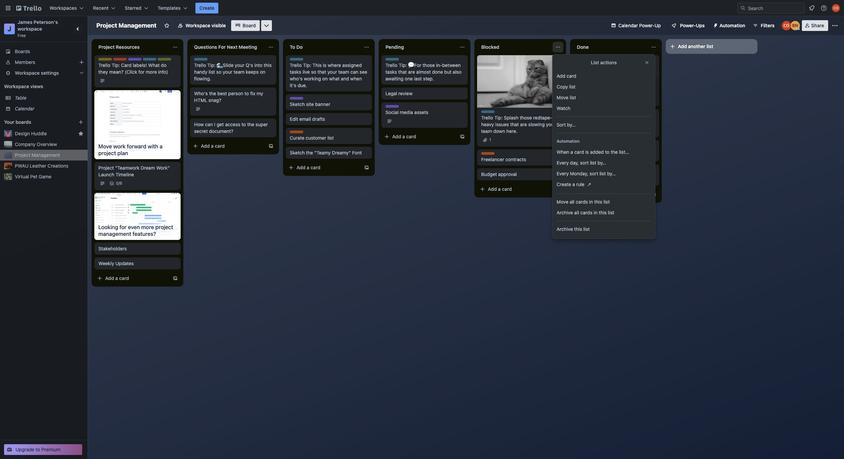 Task type: locate. For each thing, give the bounding box(es) containing it.
are inside trello tip trello tip: splash those redtape- heavy issues that are slowing your team down here.
[[521, 122, 527, 127]]

team right social
[[400, 105, 411, 110]]

0 horizontal spatial on
[[260, 69, 266, 75]]

calendar power-up link
[[607, 20, 665, 31]]

all for archive
[[575, 210, 579, 216]]

add a card down "teamy
[[297, 165, 321, 171]]

pwau
[[15, 163, 29, 169]]

every
[[557, 160, 569, 166], [557, 171, 569, 177]]

0 vertical spatial create from template… image
[[651, 192, 657, 198]]

q's
[[246, 62, 253, 68]]

every inside "link"
[[557, 160, 569, 166]]

are for slowing
[[521, 122, 527, 127]]

ben nelson (bennelson96) image
[[791, 21, 800, 30]]

tip: up mean? on the left of the page
[[112, 62, 120, 68]]

1 horizontal spatial team
[[305, 97, 315, 102]]

0 vertical spatial workspace
[[186, 23, 210, 28]]

in for move all cards in this list
[[590, 199, 593, 205]]

workspace down members
[[15, 70, 40, 76]]

this
[[313, 62, 322, 68]]

more down what
[[146, 69, 157, 75]]

add down sketch the "teamy dreamy" font
[[297, 165, 306, 171]]

1 vertical spatial those
[[520, 115, 532, 121]]

power-ups button
[[667, 20, 709, 31]]

boards
[[16, 119, 31, 125]]

2020 for proposal
[[600, 177, 610, 182]]

tasks up awaiting
[[386, 69, 397, 75]]

1 tasks from the left
[[290, 69, 301, 75]]

your inside trello tip trello tip: this is where assigned tasks live so that your team can see who's working on what and when it's due.
[[328, 69, 337, 75]]

to inside who's the best person to fix my html snag?
[[245, 91, 249, 96]]

create inside create button
[[200, 5, 215, 11]]

team for can
[[339, 69, 349, 75]]

premium
[[41, 447, 61, 453]]

card down approval
[[502, 186, 512, 192]]

add for to do
[[297, 165, 306, 171]]

move for move list
[[557, 95, 569, 100]]

show menu image
[[832, 22, 839, 29]]

2 vertical spatial by…
[[608, 171, 616, 177]]

every down when
[[557, 160, 569, 166]]

2 horizontal spatial team
[[400, 105, 411, 110]]

2020 inside option
[[598, 128, 608, 133]]

2 horizontal spatial team
[[482, 128, 492, 134]]

1 horizontal spatial for
[[139, 69, 145, 75]]

move left work
[[98, 144, 112, 150]]

0 vertical spatial automation
[[720, 23, 746, 28]]

those up almost
[[423, 62, 435, 68]]

0 vertical spatial every
[[557, 160, 569, 166]]

add a card button for blocked
[[477, 184, 553, 195]]

project
[[98, 150, 116, 156], [156, 224, 173, 231]]

calendar down 'table'
[[15, 106, 34, 112]]

add for blocked
[[488, 186, 497, 192]]

by… up campaign proposal
[[598, 160, 607, 166]]

your left sort
[[546, 122, 556, 127]]

is right this
[[323, 62, 327, 68]]

0 horizontal spatial is
[[323, 62, 327, 68]]

2020 right 31,
[[600, 177, 610, 182]]

team left "keeps"
[[234, 69, 245, 75]]

create from template… image for trello tip: 🌊slide your q's into this handy list so your team keeps on flowing.
[[268, 144, 274, 149]]

move work forward with a project plan
[[98, 144, 163, 156]]

team for keeps
[[234, 69, 245, 75]]

jan for campaign
[[585, 177, 592, 182]]

upgrade
[[16, 447, 34, 453]]

Board name text field
[[93, 20, 160, 31]]

move for move work forward with a project plan
[[98, 144, 112, 150]]

that up here.
[[511, 122, 519, 127]]

work"
[[156, 165, 170, 171]]

0 horizontal spatial tasks
[[290, 69, 301, 75]]

add a card button down weekly updates "link"
[[94, 273, 170, 284]]

cards inside "archive all cards in this list" link
[[581, 210, 593, 216]]

add a card button down assets
[[382, 132, 457, 142]]

create from template… image for looking for even more project management features?
[[173, 276, 178, 281]]

1 horizontal spatial tasks
[[386, 69, 397, 75]]

card down create a rule link
[[598, 192, 608, 198]]

your for tasks
[[328, 69, 337, 75]]

list up "archive all cards in this list" link on the top right of page
[[604, 199, 610, 205]]

add up copy
[[557, 73, 566, 79]]

tip: inside trello tip trello tip: this is where assigned tasks live so that your team can see who's working on what and when it's due.
[[303, 62, 311, 68]]

0 vertical spatial 2020
[[598, 128, 608, 133]]

all
[[570, 199, 575, 205], [575, 210, 579, 216]]

9,
[[593, 128, 597, 133]]

0 horizontal spatial project management
[[15, 152, 60, 158]]

create from template… image for campaign proposal
[[651, 192, 657, 198]]

the up snag?
[[209, 91, 216, 96]]

team left the banner
[[305, 97, 315, 102]]

for inside looking for even more project management features?
[[120, 224, 127, 231]]

so inside trello tip trello tip: this is where assigned tasks live so that your team can see who's working on what and when it's due.
[[311, 69, 317, 75]]

by… inside "link"
[[598, 160, 607, 166]]

card
[[121, 62, 132, 68]]

1 horizontal spatial dream
[[601, 119, 615, 125]]

blocked
[[482, 44, 500, 50]]

0 vertical spatial in
[[590, 199, 593, 205]]

0 vertical spatial dream
[[601, 119, 615, 125]]

0 horizontal spatial so
[[216, 69, 222, 75]]

0 vertical spatial management
[[119, 22, 157, 29]]

2 so from the left
[[311, 69, 317, 75]]

by… right sort
[[568, 122, 576, 128]]

add a card button down the document?
[[190, 141, 266, 152]]

a down media
[[403, 134, 405, 140]]

2 horizontal spatial by…
[[608, 171, 616, 177]]

0 horizontal spatial dream
[[141, 165, 155, 171]]

watch link
[[553, 103, 656, 114]]

move inside move work forward with a project plan
[[98, 144, 112, 150]]

add a card for pending
[[393, 134, 416, 140]]

upgrade to premium link
[[4, 445, 82, 456]]

done
[[432, 69, 443, 75]]

0 horizontal spatial calendar
[[15, 106, 34, 112]]

create from template… image for trello tip: 💬for those in-between tasks that are almost done but also awaiting one last step.
[[460, 134, 465, 140]]

a for blocked
[[498, 186, 501, 192]]

sketch down curate
[[290, 150, 305, 156]]

pwau leather creations
[[15, 163, 68, 169]]

pwau leather creations link
[[15, 163, 84, 170]]

splash
[[504, 115, 519, 121]]

add down secret
[[201, 143, 210, 149]]

2020 right 9,
[[598, 128, 608, 133]]

sketch left site
[[290, 102, 305, 107]]

those inside trello tip trello tip: splash those redtape- heavy issues that are slowing your team down here.
[[520, 115, 532, 121]]

0 vertical spatial jan
[[585, 128, 592, 133]]

sort
[[581, 160, 589, 166], [590, 171, 599, 177]]

your inside trello tip trello tip: splash those redtape- heavy issues that are slowing your team down here.
[[546, 122, 556, 127]]

on
[[260, 69, 266, 75], [323, 76, 328, 82]]

cards for move
[[576, 199, 588, 205]]

design inside design team sketch site banner
[[290, 97, 304, 102]]

project inside text box
[[98, 44, 115, 50]]

list right 31,
[[600, 171, 606, 177]]

1 vertical spatial jan
[[585, 177, 592, 182]]

0 vertical spatial are
[[408, 69, 415, 75]]

0 vertical spatial project
[[98, 150, 116, 156]]

those up the slowing
[[520, 115, 532, 121]]

open information menu image
[[821, 5, 828, 11]]

0 horizontal spatial are
[[408, 69, 415, 75]]

so down 🌊slide
[[216, 69, 222, 75]]

1 horizontal spatial color: purple, title: "design team" element
[[290, 97, 315, 102]]

workspace for workspace visible
[[186, 23, 210, 28]]

add a card button for done
[[573, 190, 649, 200]]

1 vertical spatial 2020
[[600, 177, 610, 182]]

cards for archive
[[581, 210, 593, 216]]

team inside trello tip trello tip: splash those redtape- heavy issues that are slowing your team down here.
[[482, 128, 492, 134]]

how can i get access to the super secret document? link
[[194, 121, 272, 135]]

cards inside move all cards in this list link
[[576, 199, 588, 205]]

a down sketch the "teamy dreamy" font
[[307, 165, 310, 171]]

free
[[18, 33, 26, 38]]

1 every from the top
[[557, 160, 569, 166]]

tip: left 💬for
[[399, 62, 407, 68]]

0 horizontal spatial can
[[205, 122, 213, 127]]

plan
[[118, 150, 128, 156]]

management down starred dropdown button
[[119, 22, 157, 29]]

workspaces
[[50, 5, 77, 11]]

0 horizontal spatial those
[[423, 62, 435, 68]]

more inside trello tip: card labels! what do they mean? (click for more info)
[[146, 69, 157, 75]]

tip: up issues
[[495, 115, 503, 121]]

that
[[318, 69, 326, 75], [399, 69, 407, 75], [511, 122, 519, 127]]

color: sky, title: "trello tip" element
[[143, 58, 161, 63], [194, 58, 212, 63], [290, 58, 308, 63], [386, 58, 404, 63], [482, 111, 500, 116]]

0 vertical spatial archive
[[557, 210, 573, 216]]

creations
[[48, 163, 68, 169]]

0 vertical spatial all
[[570, 199, 575, 205]]

add a card down the document?
[[201, 143, 225, 149]]

a down budget approval
[[498, 186, 501, 192]]

that inside trello tip trello tip: this is where assigned tasks live so that your team can see who's working on what and when it's due.
[[318, 69, 326, 75]]

all up archive all cards in this list
[[570, 199, 575, 205]]

add a card down weekly updates
[[105, 276, 129, 281]]

1 vertical spatial create
[[557, 182, 572, 187]]

0 horizontal spatial sort
[[581, 160, 589, 166]]

jan left 9,
[[585, 128, 592, 133]]

huddle
[[31, 131, 47, 137]]

archive all cards in this list
[[557, 210, 615, 216]]

those for slowing
[[520, 115, 532, 121]]

list right the customer
[[328, 135, 334, 141]]

1 power- from the left
[[640, 23, 655, 28]]

2 sketch from the top
[[290, 150, 305, 156]]

the left the super
[[247, 122, 254, 127]]

freelancer
[[482, 157, 505, 163]]

design inside design team social media assets
[[386, 105, 399, 110]]

project up features?
[[156, 224, 173, 231]]

jan inside option
[[585, 128, 592, 133]]

1 vertical spatial can
[[205, 122, 213, 127]]

calendar
[[619, 23, 638, 28], [15, 106, 34, 112]]

2 horizontal spatial color: purple, title: "design team" element
[[386, 105, 411, 110]]

add board image
[[78, 120, 84, 125]]

create button
[[196, 3, 219, 13]]

1 vertical spatial calendar
[[15, 106, 34, 112]]

1 vertical spatial in
[[594, 210, 598, 216]]

by… inside 'link'
[[568, 122, 576, 128]]

2 horizontal spatial that
[[511, 122, 519, 127]]

0 horizontal spatial color: orange, title: "one more step" element
[[290, 131, 303, 134]]

(click
[[125, 69, 137, 75]]

add
[[678, 44, 687, 49], [557, 73, 566, 79], [393, 134, 401, 140], [201, 143, 210, 149], [297, 165, 306, 171], [488, 186, 497, 192], [584, 192, 593, 198], [105, 276, 114, 281]]

1 horizontal spatial project
[[156, 224, 173, 231]]

into
[[255, 62, 263, 68]]

1 vertical spatial color: orange, title: "one more step" element
[[482, 152, 495, 155]]

1 horizontal spatial that
[[399, 69, 407, 75]]

add up move all cards in this list
[[584, 192, 593, 198]]

2 every from the top
[[557, 171, 569, 177]]

pet
[[30, 174, 37, 180]]

templates
[[158, 5, 181, 11]]

jan left 31,
[[585, 177, 592, 182]]

proposal
[[601, 168, 620, 173]]

a down weekly updates
[[115, 276, 118, 281]]

1 vertical spatial management
[[32, 152, 60, 158]]

archive down archive all cards in this list
[[557, 227, 573, 232]]

the down report
[[611, 149, 618, 155]]

0 vertical spatial can
[[351, 69, 359, 75]]

workspace inside button
[[186, 23, 210, 28]]

calendar inside 'link'
[[15, 106, 34, 112]]

visible
[[212, 23, 226, 28]]

tip inside trello tip trello tip: 💬for those in-between tasks that are almost done but also awaiting one last step.
[[398, 58, 404, 63]]

color: yellow, title: "copy request" element
[[98, 58, 112, 61]]

1 so from the left
[[216, 69, 222, 75]]

0 vertical spatial sort
[[581, 160, 589, 166]]

add down budget
[[488, 186, 497, 192]]

your up what
[[328, 69, 337, 75]]

jan 31, 2020
[[585, 177, 610, 182]]

add inside button
[[678, 44, 687, 49]]

1 vertical spatial team
[[305, 97, 315, 102]]

dec 17, 2019
[[585, 152, 610, 157]]

1 horizontal spatial calendar
[[619, 23, 638, 28]]

tip: inside trello tip trello tip: 💬for those in-between tasks that are almost done but also awaiting one last step.
[[399, 62, 407, 68]]

tip for trello tip: 🌊slide your q's into this handy list so your team keeps on flowing.
[[206, 58, 212, 63]]

project management down the starred
[[96, 22, 157, 29]]

list inside curate customer list link
[[328, 135, 334, 141]]

1 vertical spatial every
[[557, 171, 569, 177]]

1 horizontal spatial management
[[119, 22, 157, 29]]

archive
[[557, 210, 573, 216], [557, 227, 573, 232]]

dream inside finalize campaign name: teamwork dream work ✨
[[601, 119, 615, 125]]

0 horizontal spatial that
[[318, 69, 326, 75]]

1 jan from the top
[[585, 128, 592, 133]]

0 notifications image
[[808, 4, 816, 12]]

list inside every day, sort list by… "link"
[[590, 160, 597, 166]]

step.
[[423, 76, 434, 82]]

0 vertical spatial cards
[[576, 199, 588, 205]]

0 vertical spatial more
[[146, 69, 157, 75]]

0 horizontal spatial team
[[143, 58, 153, 63]]

card down the updates
[[119, 276, 129, 281]]

Search field
[[738, 3, 806, 13]]

0 vertical spatial project management
[[96, 22, 157, 29]]

project up pwau
[[15, 152, 30, 158]]

create from template… image
[[651, 192, 657, 198], [173, 276, 178, 281]]

1 horizontal spatial create
[[557, 182, 572, 187]]

dec
[[585, 152, 593, 157]]

1 vertical spatial campaign
[[577, 168, 599, 173]]

2 tasks from the left
[[386, 69, 397, 75]]

more up features?
[[141, 224, 154, 231]]

2 vertical spatial color: purple, title: "design team" element
[[386, 105, 411, 110]]

trello
[[143, 58, 154, 63], [194, 58, 205, 63], [290, 58, 301, 63], [386, 58, 397, 63], [98, 62, 110, 68], [194, 62, 206, 68], [290, 62, 302, 68], [386, 62, 398, 68], [482, 111, 492, 116], [482, 115, 493, 121]]

management
[[119, 22, 157, 29], [32, 152, 60, 158]]

1 horizontal spatial sort
[[590, 171, 599, 177]]

add a card for questions for next meeting
[[201, 143, 225, 149]]

so
[[216, 69, 222, 75], [311, 69, 317, 75]]

to inside how can i get access to the super secret document?
[[242, 122, 246, 127]]

that inside trello tip trello tip: splash those redtape- heavy issues that are slowing your team down here.
[[511, 122, 519, 127]]

who's
[[194, 91, 208, 96]]

automation
[[720, 23, 746, 28], [557, 139, 580, 144]]

0 horizontal spatial in
[[590, 199, 593, 205]]

for down labels!
[[139, 69, 145, 75]]

1 horizontal spatial automation
[[720, 23, 746, 28]]

upgrade to premium
[[16, 447, 61, 453]]

for inside trello tip: card labels! what do they mean? (click for more info)
[[139, 69, 145, 75]]

work
[[616, 119, 628, 125]]

1 horizontal spatial create from template… image
[[651, 192, 657, 198]]

color: purple, title: "design team" element
[[128, 58, 153, 63], [290, 97, 315, 102], [386, 105, 411, 110]]

with
[[148, 144, 158, 150]]

is inside trello tip trello tip: this is where assigned tasks live so that your team can see who's working on what and when it's due.
[[323, 62, 327, 68]]

priority
[[113, 58, 128, 63]]

project inside project "teamwork dream work" launch timeline
[[98, 165, 114, 171]]

assigned
[[343, 62, 362, 68]]

1 vertical spatial on
[[323, 76, 328, 82]]

2 vertical spatial workspace
[[4, 84, 29, 89]]

create from template… image
[[460, 134, 465, 140], [268, 144, 274, 149], [364, 165, 370, 171], [556, 187, 561, 192]]

color: purple, title: "design team" element for social media assets
[[386, 105, 411, 110]]

the inside who's the best person to fix my html snag?
[[209, 91, 216, 96]]

1 horizontal spatial christina overa (christinaovera) image
[[833, 4, 841, 12]]

are left the slowing
[[521, 122, 527, 127]]

list inside move all cards in this list link
[[604, 199, 610, 205]]

0 vertical spatial on
[[260, 69, 266, 75]]

card down media
[[407, 134, 416, 140]]

trello tip trello tip: 🌊slide your q's into this handy list so your team keeps on flowing.
[[194, 58, 272, 82]]

list down dec 17, 2019 option
[[590, 160, 597, 166]]

1 horizontal spatial in
[[594, 210, 598, 216]]

2 power- from the left
[[681, 23, 696, 28]]

add a card
[[393, 134, 416, 140], [201, 143, 225, 149], [297, 165, 321, 171], [488, 186, 512, 192], [584, 192, 608, 198], [105, 276, 129, 281]]

tip inside trello tip trello tip: this is where assigned tasks live so that your team can see who's working on what and when it's due.
[[302, 58, 308, 63]]

your for this
[[223, 69, 233, 75]]

calendar link
[[15, 106, 84, 112]]

create inside create a rule link
[[557, 182, 572, 187]]

1 vertical spatial for
[[120, 224, 127, 231]]

campaign
[[595, 112, 617, 118], [577, 168, 599, 173]]

to
[[290, 44, 295, 50]]

company
[[15, 142, 35, 147]]

1 vertical spatial project
[[156, 224, 173, 231]]

1 horizontal spatial so
[[311, 69, 317, 75]]

list inside "archive all cards in this list" link
[[608, 210, 615, 216]]

share
[[812, 23, 825, 28]]

add a card for done
[[584, 192, 608, 198]]

0 horizontal spatial create
[[200, 5, 215, 11]]

can inside trello tip trello tip: this is where assigned tasks live so that your team can see who's working on what and when it's due.
[[351, 69, 359, 75]]

tip: inside trello tip trello tip: 🌊slide your q's into this handy list so your team keeps on flowing.
[[207, 62, 216, 68]]

meeting
[[239, 44, 257, 50]]

0 vertical spatial move
[[557, 95, 569, 100]]

1 vertical spatial is
[[586, 149, 589, 155]]

card for project resources
[[119, 276, 129, 281]]

sketch the "teamy dreamy" font link
[[290, 150, 368, 156]]

are inside trello tip trello tip: 💬for those in-between tasks that are almost done but also awaiting one last step.
[[408, 69, 415, 75]]

a for done
[[594, 192, 597, 198]]

on left what
[[323, 76, 328, 82]]

0 horizontal spatial color: purple, title: "design team" element
[[128, 58, 153, 63]]

jan inside option
[[585, 177, 592, 182]]

1 horizontal spatial by…
[[598, 160, 607, 166]]

tasks inside trello tip trello tip: this is where assigned tasks live so that your team can see who's working on what and when it's due.
[[290, 69, 301, 75]]

card down "teamy
[[311, 165, 321, 171]]

move down copy
[[557, 95, 569, 100]]

campaign up the sort by… 'link'
[[595, 112, 617, 118]]

1 archive from the top
[[557, 210, 573, 216]]

list right copy
[[570, 84, 576, 90]]

for
[[218, 44, 226, 50]]

0 vertical spatial color: purple, title: "design team" element
[[128, 58, 153, 63]]

sort for monday,
[[590, 171, 599, 177]]

in up archive all cards in this list
[[590, 199, 593, 205]]

how
[[194, 122, 204, 127]]

project down recent dropdown button
[[96, 22, 117, 29]]

add a card button down budget approval link
[[477, 184, 553, 195]]

banner
[[315, 102, 331, 107]]

trello tip: card labels! what do they mean? (click for more info) link
[[98, 62, 177, 76]]

for
[[139, 69, 145, 75], [120, 224, 127, 231]]

by…
[[568, 122, 576, 128], [598, 160, 607, 166], [608, 171, 616, 177]]

how can i get access to the super secret document?
[[194, 122, 268, 134]]

every monday, sort list by…
[[557, 171, 616, 177]]

those inside trello tip trello tip: 💬for those in-between tasks that are almost done but also awaiting one last step.
[[423, 62, 435, 68]]

keeps
[[246, 69, 259, 75]]

sketch inside design team sketch site banner
[[290, 102, 305, 107]]

team left "halp" at top left
[[143, 58, 153, 63]]

color: sky, title: "trello tip" element for to do
[[290, 58, 308, 63]]

0 horizontal spatial for
[[120, 224, 127, 231]]

0 vertical spatial for
[[139, 69, 145, 75]]

primary element
[[0, 0, 845, 16]]

2020 inside option
[[600, 177, 610, 182]]

redtape-
[[534, 115, 553, 121]]

jan for finalize
[[585, 128, 592, 133]]

1 horizontal spatial are
[[521, 122, 527, 127]]

add a card button for project resources
[[94, 273, 170, 284]]

1 horizontal spatial those
[[520, 115, 532, 121]]

tasks inside trello tip trello tip: 💬for those in-between tasks that are almost done but also awaiting one last step.
[[386, 69, 397, 75]]

1 sketch from the top
[[290, 102, 305, 107]]

1 vertical spatial create from template… image
[[173, 276, 178, 281]]

cards down move all cards in this list
[[581, 210, 593, 216]]

0 vertical spatial campaign
[[595, 112, 617, 118]]

calendar for calendar power-up
[[619, 23, 638, 28]]

2020 for campaign
[[598, 128, 608, 133]]

color: orange, title: "one more step" element
[[290, 131, 303, 134], [482, 152, 495, 155]]

this right "into"
[[264, 62, 272, 68]]

curate
[[290, 135, 305, 141]]

a right the with
[[160, 144, 163, 150]]

workspace for workspace views
[[4, 84, 29, 89]]

list inside the every monday, sort list by… link
[[600, 171, 606, 177]]

1 vertical spatial move
[[98, 144, 112, 150]]

workspace for workspace settings
[[15, 70, 40, 76]]

where
[[328, 62, 341, 68]]

a down create a rule link
[[594, 192, 597, 198]]

0 horizontal spatial power-
[[640, 23, 655, 28]]

questions for next meeting
[[194, 44, 257, 50]]

freelancer contracts link
[[482, 156, 560, 163]]

sort inside "link"
[[581, 160, 589, 166]]

0 horizontal spatial by…
[[568, 122, 576, 128]]

can inside how can i get access to the super secret document?
[[205, 122, 213, 127]]

can left the i at the left top of the page
[[205, 122, 213, 127]]

team inside design team social media assets
[[400, 105, 411, 110]]

add left another
[[678, 44, 687, 49]]

add a card button for pending
[[382, 132, 457, 142]]

that up the one at the top left
[[399, 69, 407, 75]]

all down move all cards in this list
[[575, 210, 579, 216]]

create from template… image for trello tip: this is where assigned tasks live so that your team can see who's working on what and when it's due.
[[364, 165, 370, 171]]

jan
[[585, 128, 592, 133], [585, 177, 592, 182]]

every for every monday, sort list by…
[[557, 171, 569, 177]]

jan 9, 2020
[[585, 128, 608, 133]]

archive for archive this list
[[557, 227, 573, 232]]

card down the document?
[[215, 143, 225, 149]]

to do
[[290, 44, 303, 50]]

card for done
[[598, 192, 608, 198]]

list down copy list
[[570, 95, 576, 100]]

1 vertical spatial sort
[[590, 171, 599, 177]]

tip inside trello tip trello tip: 🌊slide your q's into this handy list so your team keeps on flowing.
[[206, 58, 212, 63]]

curate customer list
[[290, 135, 334, 141]]

add a card down budget approval
[[488, 186, 512, 192]]

christina overa (christinaovera) image
[[833, 4, 841, 12], [782, 21, 792, 30]]

dream left work"
[[141, 165, 155, 171]]

cards up archive all cards in this list
[[576, 199, 588, 205]]

that inside trello tip trello tip: 💬for those in-between tasks that are almost done but also awaiting one last step.
[[399, 69, 407, 75]]

add for done
[[584, 192, 593, 198]]

down
[[494, 128, 506, 134]]

sketch
[[290, 102, 305, 107], [290, 150, 305, 156]]

for up management
[[120, 224, 127, 231]]

management down overview
[[32, 152, 60, 158]]

card for to do
[[311, 165, 321, 171]]

your down 🌊slide
[[223, 69, 233, 75]]

automation up when
[[557, 139, 580, 144]]

0 vertical spatial create
[[200, 5, 215, 11]]

can up when
[[351, 69, 359, 75]]

1 horizontal spatial is
[[586, 149, 589, 155]]

this down move all cards in this list link
[[599, 210, 607, 216]]

1 vertical spatial workspace
[[15, 70, 40, 76]]

workspace inside popup button
[[15, 70, 40, 76]]

2 vertical spatial move
[[557, 199, 569, 205]]

to right access
[[242, 122, 246, 127]]

team inside trello tip trello tip: 🌊slide your q's into this handy list so your team keeps on flowing.
[[234, 69, 245, 75]]

0 vertical spatial is
[[323, 62, 327, 68]]

team inside trello tip trello tip: this is where assigned tasks live so that your team can see who's working on what and when it's due.
[[339, 69, 349, 75]]

team inside design team sketch site banner
[[305, 97, 315, 102]]

add a card button up "archive all cards in this list" link on the top right of page
[[573, 190, 649, 200]]

color: orange, title: "one more step" element up freelancer
[[482, 152, 495, 155]]

2 jan from the top
[[585, 177, 592, 182]]

create for create a rule
[[557, 182, 572, 187]]

2 archive from the top
[[557, 227, 573, 232]]

calendar up the done text box
[[619, 23, 638, 28]]

1 vertical spatial are
[[521, 122, 527, 127]]

0 vertical spatial sketch
[[290, 102, 305, 107]]

1 vertical spatial christina overa (christinaovera) image
[[782, 21, 792, 30]]

add for project resources
[[105, 276, 114, 281]]

archive up archive this list
[[557, 210, 573, 216]]

the inside how can i get access to the super secret document?
[[247, 122, 254, 127]]

can
[[351, 69, 359, 75], [205, 122, 213, 127]]

j link
[[4, 24, 15, 34]]

a left rule
[[573, 182, 575, 187]]

contracts
[[506, 157, 526, 163]]

issues
[[496, 122, 509, 127]]



Task type: describe. For each thing, give the bounding box(es) containing it.
person
[[228, 91, 243, 96]]

0 vertical spatial team
[[143, 58, 153, 63]]

sketch site banner link
[[290, 101, 368, 108]]

tip: for trello tip: this is where assigned tasks live so that your team can see who's working on what and when it's due.
[[303, 62, 311, 68]]

🌊slide
[[217, 62, 234, 68]]

drafts
[[312, 116, 325, 122]]

archive for archive all cards in this list
[[557, 210, 573, 216]]

halp
[[158, 58, 167, 63]]

q1
[[594, 143, 600, 149]]

design for design team sketch site banner
[[290, 97, 304, 102]]

calendar power-up
[[619, 23, 661, 28]]

the left "teamy
[[306, 150, 313, 156]]

one
[[405, 76, 413, 82]]

add a card for to do
[[297, 165, 321, 171]]

automation inside automation "button"
[[720, 23, 746, 28]]

working
[[304, 76, 321, 82]]

customize views image
[[263, 22, 270, 29]]

sort by… link
[[553, 120, 656, 131]]

every day, sort list by…
[[557, 160, 607, 166]]

0 vertical spatial christina overa (christinaovera) image
[[833, 4, 841, 12]]

a for questions for next meeting
[[211, 143, 214, 149]]

that for issues
[[511, 122, 519, 127]]

see
[[360, 69, 368, 75]]

in-
[[436, 62, 442, 68]]

campaign proposal
[[577, 168, 620, 173]]

filters
[[761, 23, 775, 28]]

card for blocked
[[502, 186, 512, 192]]

tip for trello tip: this is where assigned tasks live so that your team can see who's working on what and when it's due.
[[302, 58, 308, 63]]

project inside board name text box
[[96, 22, 117, 29]]

sort for day,
[[581, 160, 589, 166]]

email
[[300, 116, 311, 122]]

team for down
[[482, 128, 492, 134]]

tip: for trello tip: 💬for those in-between tasks that are almost done but also awaiting one last step.
[[399, 62, 407, 68]]

up
[[655, 23, 661, 28]]

move list
[[557, 95, 576, 100]]

your for issues
[[546, 122, 556, 127]]

tip: inside trello tip trello tip: splash those redtape- heavy issues that are slowing your team down here.
[[495, 115, 503, 121]]

design huddle link
[[15, 131, 76, 137]]

1
[[490, 138, 492, 143]]

trello tip: this is where assigned tasks live so that your team can see who's working on what and when it's due. link
[[290, 62, 368, 89]]

list inside add another list button
[[707, 44, 714, 49]]

color: orange, title: "one more step" element for curate
[[290, 131, 303, 134]]

this down archive all cards in this list
[[575, 227, 583, 232]]

social
[[386, 110, 399, 115]]

design for design team social media assets
[[386, 105, 399, 110]]

project for project "teamwork dream work" launch timeline link
[[98, 165, 114, 171]]

create for create
[[200, 5, 215, 11]]

resources
[[116, 44, 140, 50]]

team for sketch
[[305, 97, 315, 102]]

those for almost
[[423, 62, 435, 68]]

list inside trello tip trello tip: 🌊slide your q's into this handy list so your team keeps on flowing.
[[209, 69, 215, 75]]

a right when
[[571, 149, 574, 155]]

stakeholders link
[[98, 246, 177, 252]]

access
[[225, 122, 240, 127]]

workspace navigation collapse icon image
[[74, 24, 83, 34]]

Jan 9, 2020 checkbox
[[577, 127, 610, 135]]

this member is an admin of this board. image
[[797, 27, 800, 30]]

team for social
[[400, 105, 411, 110]]

this inside trello tip trello tip: 🌊slide your q's into this handy list so your team keeps on flowing.
[[264, 62, 272, 68]]

workspace views
[[4, 84, 43, 89]]

sort
[[557, 122, 566, 128]]

legal
[[386, 91, 397, 96]]

list inside move list link
[[570, 95, 576, 100]]

to right upgrade
[[36, 447, 40, 453]]

campaign inside finalize campaign name: teamwork dream work ✨
[[595, 112, 617, 118]]

card for pending
[[407, 134, 416, 140]]

0 horizontal spatial christina overa (christinaovera) image
[[782, 21, 792, 30]]

trello tip trello tip: this is where assigned tasks live so that your team can see who's working on what and when it's due.
[[290, 58, 368, 88]]

add a card for blocked
[[488, 186, 512, 192]]

share button
[[802, 20, 829, 31]]

Jan 31, 2020 checkbox
[[577, 175, 612, 183]]

color: sky, title: "trello tip" element for questions for next meeting
[[194, 58, 212, 63]]

peterson's
[[34, 19, 58, 25]]

on inside trello tip trello tip: 🌊slide your q's into this handy list so your team keeps on flowing.
[[260, 69, 266, 75]]

review
[[399, 91, 413, 96]]

a for project resources
[[115, 276, 118, 281]]

i
[[214, 122, 216, 127]]

budget approval link
[[482, 171, 560, 178]]

project for project resources text box
[[98, 44, 115, 50]]

move work forward with a project plan link
[[94, 141, 181, 159]]

project for "project management" link
[[15, 152, 30, 158]]

switch to… image
[[5, 5, 11, 11]]

more inside looking for even more project management features?
[[141, 224, 154, 231]]

starred icon image
[[78, 131, 84, 137]]

dream inside project "teamwork dream work" launch timeline
[[141, 165, 155, 171]]

project inside move work forward with a project plan
[[98, 150, 116, 156]]

flowing.
[[194, 76, 211, 82]]

super
[[256, 122, 268, 127]]

your boards with 5 items element
[[4, 118, 68, 126]]

boards link
[[0, 46, 88, 57]]

card down the submit at right top
[[575, 149, 584, 155]]

color: lime, title: "halp" element
[[158, 58, 171, 63]]

teamwork
[[577, 119, 599, 125]]

budget
[[482, 172, 497, 177]]

copy list
[[557, 84, 576, 90]]

0 / 6
[[116, 181, 122, 186]]

tasks for live
[[290, 69, 301, 75]]

💬for
[[408, 62, 422, 68]]

a inside move work forward with a project plan
[[160, 144, 163, 150]]

project management inside board name text box
[[96, 22, 157, 29]]

copy
[[557, 84, 568, 90]]

every monday, sort list by… link
[[553, 169, 656, 179]]

color: red, title: "priority" element
[[113, 58, 128, 63]]

tip: inside trello tip: card labels! what do they mean? (click for more info)
[[112, 62, 120, 68]]

tip for trello tip: 💬for those in-between tasks that are almost done but also awaiting one last step.
[[398, 58, 404, 63]]

forward
[[127, 144, 146, 150]]

tasks for that
[[386, 69, 397, 75]]

a for to do
[[307, 165, 310, 171]]

members
[[15, 59, 35, 65]]

Project Resources text field
[[94, 42, 169, 53]]

Blocked text field
[[477, 42, 552, 53]]

trello tip: splash those redtape- heavy issues that are slowing your team down here. link
[[482, 115, 560, 135]]

automation button
[[711, 20, 750, 31]]

project management inside "project management" link
[[15, 152, 60, 158]]

tip: for trello tip: 🌊slide your q's into this handy list so your team keeps on flowing.
[[207, 62, 216, 68]]

workspaces button
[[46, 3, 88, 13]]

so inside trello tip trello tip: 🌊slide your q's into this handy list so your team keeps on flowing.
[[216, 69, 222, 75]]

add for questions for next meeting
[[201, 143, 210, 149]]

campaign inside 'link'
[[577, 168, 599, 173]]

copy list link
[[553, 82, 656, 92]]

management inside board name text box
[[119, 22, 157, 29]]

card for questions for next meeting
[[215, 143, 225, 149]]

power- inside button
[[681, 23, 696, 28]]

features?
[[133, 231, 156, 237]]

list inside copy list link
[[570, 84, 576, 90]]

by… for day,
[[598, 160, 607, 166]]

Pending text field
[[382, 42, 456, 53]]

a for pending
[[403, 134, 405, 140]]

every for every day, sort list by…
[[557, 160, 569, 166]]

Dec 17, 2019 checkbox
[[577, 151, 612, 159]]

tip inside trello tip trello tip: splash those redtape- heavy issues that are slowing your team down here.
[[493, 111, 500, 116]]

Questions For Next Meeting text field
[[190, 42, 264, 53]]

to down report
[[606, 149, 610, 155]]

color: orange, title: "one more step" element for freelancer
[[482, 152, 495, 155]]

Done text field
[[573, 42, 647, 53]]

color: sky, title: "trello tip" element for pending
[[386, 58, 404, 63]]

priority design team
[[113, 58, 153, 63]]

that for tasks
[[399, 69, 407, 75]]

are for almost
[[408, 69, 415, 75]]

add a card button for questions for next meeting
[[190, 141, 266, 152]]

is inside when a card is added to the list… link
[[586, 149, 589, 155]]

get
[[217, 122, 224, 127]]

budget approval
[[482, 172, 517, 177]]

sm image
[[711, 20, 720, 30]]

move for move all cards in this list
[[557, 199, 569, 205]]

add for pending
[[393, 134, 401, 140]]

virtual pet game link
[[15, 174, 84, 180]]

this up "archive all cards in this list" link on the top right of page
[[595, 199, 603, 205]]

calendar for calendar
[[15, 106, 34, 112]]

workspace settings
[[15, 70, 59, 76]]

all for move
[[570, 199, 575, 205]]

search image
[[741, 5, 746, 11]]

by… for monday,
[[608, 171, 616, 177]]

table
[[15, 95, 26, 101]]

list…
[[620, 149, 630, 155]]

assets
[[415, 110, 429, 115]]

when
[[350, 76, 362, 82]]

your left q's
[[235, 62, 245, 68]]

trello inside trello tip: card labels! what do they mean? (click for more info)
[[98, 62, 110, 68]]

design for design huddle
[[15, 131, 30, 137]]

overview
[[37, 142, 57, 147]]

workspace visible button
[[173, 20, 230, 31]]

0 horizontal spatial management
[[32, 152, 60, 158]]

1 vertical spatial automation
[[557, 139, 580, 144]]

but
[[445, 69, 452, 75]]

project inside looking for even more project management features?
[[156, 224, 173, 231]]

submit q1 report link
[[577, 143, 656, 150]]

live
[[303, 69, 310, 75]]

To Do text field
[[286, 42, 360, 53]]

add a card for project resources
[[105, 276, 129, 281]]

do
[[161, 62, 167, 68]]

edit email drafts link
[[290, 116, 368, 123]]

fix
[[250, 91, 256, 96]]

add a card button for to do
[[286, 163, 361, 173]]

virtual
[[15, 174, 29, 180]]

card up copy list
[[567, 73, 577, 79]]

document?
[[209, 128, 233, 134]]

on inside trello tip trello tip: this is where assigned tasks live so that your team can see who's working on what and when it's due.
[[323, 76, 328, 82]]

archive this list
[[557, 227, 590, 232]]

in for archive all cards in this list
[[594, 210, 598, 216]]

star or unstar board image
[[164, 23, 169, 28]]

submit
[[577, 143, 593, 149]]

back to home image
[[16, 3, 41, 13]]

list inside archive this list link
[[584, 227, 590, 232]]

mean?
[[109, 69, 124, 75]]

color: purple, title: "design team" element for sketch site banner
[[290, 97, 315, 102]]

updates
[[115, 261, 134, 267]]

/
[[119, 181, 120, 186]]

every day, sort list by… link
[[553, 158, 656, 169]]

leather
[[30, 163, 46, 169]]

design huddle
[[15, 131, 47, 137]]

dreamy"
[[332, 150, 351, 156]]



Task type: vqa. For each thing, say whether or not it's contained in the screenshot.
"Terry Turtle (terryturtle)" image to the middle
no



